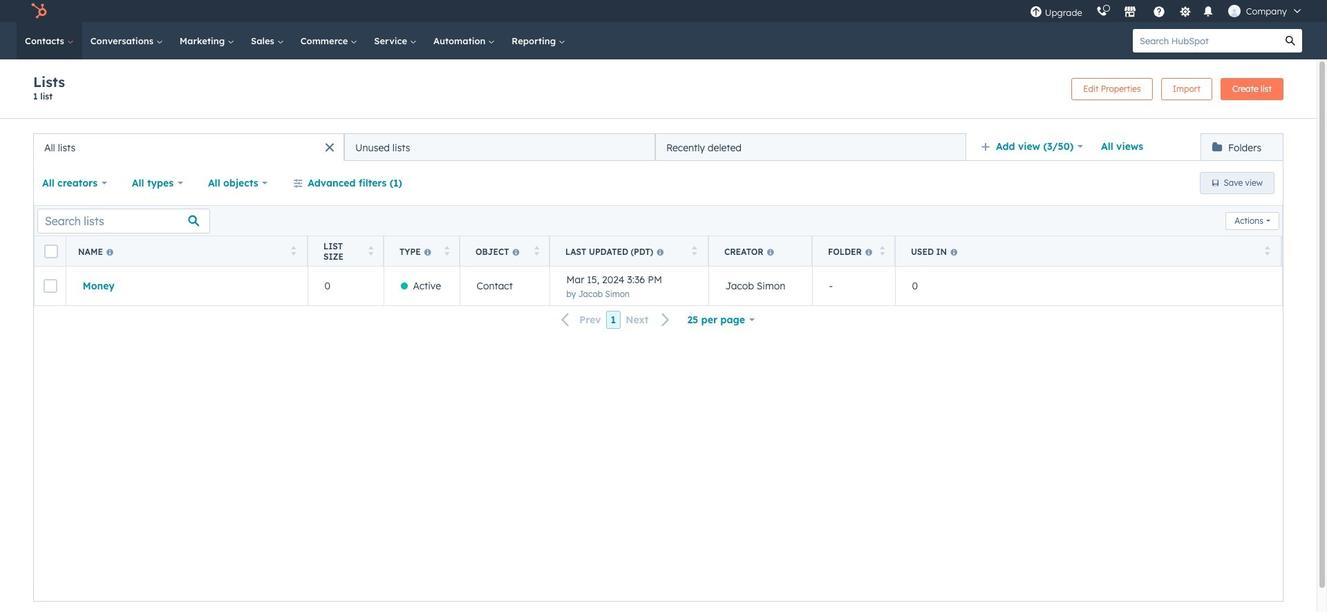 Task type: locate. For each thing, give the bounding box(es) containing it.
list size element
[[308, 267, 384, 306]]

press to sort. image for 7th press to sort. element from the left
[[1266, 246, 1271, 256]]

press to sort. image for sixth press to sort. element from the right
[[369, 246, 374, 256]]

press to sort. image for 4th press to sort. element from the left
[[534, 246, 540, 256]]

2 press to sort. image from the left
[[369, 246, 374, 256]]

column header
[[709, 237, 813, 267]]

2 press to sort. image from the left
[[692, 246, 698, 256]]

menu
[[1023, 0, 1311, 22]]

2 horizontal spatial press to sort. image
[[880, 246, 885, 256]]

3 press to sort. element from the left
[[445, 246, 450, 258]]

1 press to sort. image from the left
[[291, 246, 296, 256]]

press to sort. image
[[445, 246, 450, 256], [692, 246, 698, 256], [880, 246, 885, 256]]

4 press to sort. element from the left
[[534, 246, 540, 258]]

marketplaces image
[[1124, 6, 1137, 19]]

press to sort. image
[[291, 246, 296, 256], [369, 246, 374, 256], [534, 246, 540, 256], [1266, 246, 1271, 256]]

0 horizontal spatial press to sort. image
[[445, 246, 450, 256]]

2 press to sort. element from the left
[[369, 246, 374, 258]]

3 press to sort. image from the left
[[534, 246, 540, 256]]

press to sort. element
[[291, 246, 296, 258], [369, 246, 374, 258], [445, 246, 450, 258], [534, 246, 540, 258], [692, 246, 698, 258], [880, 246, 885, 258], [1266, 246, 1271, 258]]

1 press to sort. element from the left
[[291, 246, 296, 258]]

object element
[[460, 267, 550, 306]]

1 press to sort. image from the left
[[445, 246, 450, 256]]

3 press to sort. image from the left
[[880, 246, 885, 256]]

4 press to sort. image from the left
[[1266, 246, 1271, 256]]

jacob simon image
[[1229, 5, 1241, 17]]

banner
[[33, 73, 1284, 104]]

1 horizontal spatial press to sort. image
[[692, 246, 698, 256]]



Task type: describe. For each thing, give the bounding box(es) containing it.
type element
[[384, 267, 460, 306]]

Search lists search field
[[37, 209, 210, 233]]

5 press to sort. element from the left
[[692, 246, 698, 258]]

Search HubSpot search field
[[1133, 29, 1279, 53]]

pagination navigation
[[553, 311, 679, 330]]

press to sort. image for 3rd press to sort. element
[[445, 246, 450, 256]]

press to sort. image for seventh press to sort. element from right
[[291, 246, 296, 256]]

folder element
[[813, 267, 896, 306]]

press to sort. image for sixth press to sort. element from left
[[880, 246, 885, 256]]

press to sort. image for 5th press to sort. element
[[692, 246, 698, 256]]

7 press to sort. element from the left
[[1266, 246, 1271, 258]]

6 press to sort. element from the left
[[880, 246, 885, 258]]



Task type: vqa. For each thing, say whether or not it's contained in the screenshot.
Press to sort. icon related to 1st Press to sort. element from the right
yes



